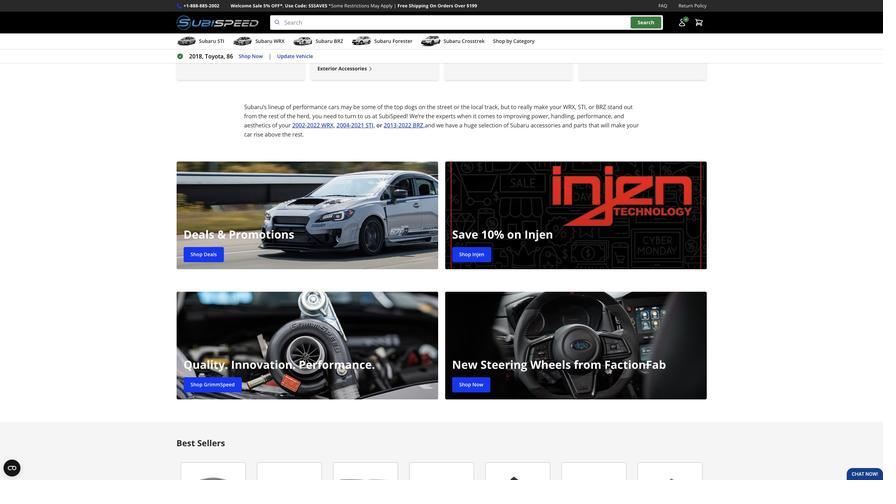 Task type: locate. For each thing, give the bounding box(es) containing it.
1 vertical spatial make
[[611, 122, 626, 129]]

subispeed logo image
[[176, 15, 259, 30]]

of right lineup
[[286, 103, 291, 111]]

vehicle down a subaru brz thumbnail image
[[296, 53, 313, 60]]

2004-
[[337, 122, 351, 129]]

or up performance,
[[589, 103, 595, 111]]

1 vertical spatial injen
[[473, 252, 485, 258]]

2 exterior from the top
[[318, 65, 337, 72]]

deals up shop deals
[[184, 227, 214, 242]]

interior
[[184, 3, 203, 11], [184, 30, 203, 37]]

really
[[518, 103, 532, 111]]

street
[[437, 103, 453, 111]]

brand
[[452, 16, 466, 23]]

update vehicle button
[[277, 52, 313, 60]]

of
[[286, 103, 291, 111], [377, 103, 383, 111], [280, 113, 286, 120], [272, 122, 277, 129], [504, 122, 509, 129]]

to
[[511, 103, 517, 111], [338, 113, 344, 120], [358, 113, 363, 120], [497, 113, 502, 120]]

shop grimmspeed link
[[184, 378, 242, 393]]

2022 left brz,
[[399, 122, 412, 129]]

on
[[419, 103, 426, 111], [507, 227, 522, 242]]

subaru down aero
[[316, 38, 333, 44]]

& up toyota,
[[217, 44, 221, 50]]

lifestyle
[[452, 3, 473, 11]]

& inside interior trim & accessories link
[[217, 30, 220, 37]]

sti
[[217, 38, 224, 44]]

1 horizontal spatial shop now link
[[452, 378, 490, 393]]

a subaru brz thumbnail image image
[[293, 36, 313, 47]]

accessories up 86
[[222, 44, 250, 50]]

1 2022 from the left
[[307, 122, 320, 129]]

subaru brz
[[316, 38, 343, 44]]

rest.
[[292, 131, 304, 139]]

track,
[[485, 103, 499, 111]]

brz inside subaru brz dropdown button
[[334, 38, 343, 44]]

shop now link
[[239, 52, 263, 60], [452, 378, 490, 393]]

0 vertical spatial now
[[252, 53, 263, 60]]

exterior accessories link
[[318, 65, 432, 73]]

subaru down trim
[[199, 38, 216, 44]]

search input field
[[270, 15, 663, 30]]

search button
[[631, 17, 662, 29]]

accessories inside interior trim & accessories link
[[222, 30, 250, 37]]

1 vertical spatial wrx,
[[321, 122, 335, 129]]

your up handling, on the top
[[550, 103, 562, 111]]

parts
[[574, 122, 587, 129]]

0 vertical spatial on
[[419, 103, 426, 111]]

and
[[614, 113, 624, 120], [425, 122, 435, 129], [562, 122, 572, 129]]

shop inside "link"
[[191, 382, 203, 389]]

the inside and we have a huge selection of subaru accessories and parts that will make your car rise above the rest.
[[282, 131, 291, 139]]

shop deals link
[[184, 248, 224, 263]]

0 vertical spatial wheels
[[586, 11, 605, 19]]

of down improving
[[504, 122, 509, 129]]

subaru wrx
[[255, 38, 285, 44]]

power,
[[532, 113, 550, 120]]

your left the 2002-
[[279, 122, 291, 129]]

1 horizontal spatial sti,
[[578, 103, 587, 111]]

your inside and we have a huge selection of subaru accessories and parts that will make your car rise above the rest.
[[627, 122, 639, 129]]

exterior down *some
[[318, 11, 338, 19]]

2 horizontal spatial or
[[589, 103, 595, 111]]

crosstrek
[[462, 38, 485, 44]]

sti, down us
[[366, 122, 375, 129]]

+1-
[[184, 2, 190, 9]]

accessories down components
[[339, 65, 367, 72]]

now down new
[[473, 382, 483, 389]]

0 horizontal spatial now
[[252, 53, 263, 60]]

on right 10%
[[507, 227, 522, 242]]

0 vertical spatial shop now link
[[239, 52, 263, 60]]

herd,
[[297, 113, 311, 120]]

2021
[[351, 122, 364, 129]]

your down out
[[627, 122, 639, 129]]

& up shop deals link
[[217, 227, 226, 242]]

subaru inside and we have a huge selection of subaru accessories and parts that will make your car rise above the rest.
[[510, 122, 529, 129]]

1 horizontal spatial on
[[507, 227, 522, 242]]

of inside and we have a huge selection of subaru accessories and parts that will make your car rise above the rest.
[[504, 122, 509, 129]]

1 horizontal spatial shop now
[[459, 382, 483, 389]]

1 vertical spatial wheels
[[586, 24, 603, 31]]

subaru for subaru wrx
[[255, 38, 272, 44]]

subaru forester
[[374, 38, 413, 44]]

subaru down aero "link"
[[374, 38, 391, 44]]

safety gear
[[452, 30, 480, 37]]

| left free
[[394, 2, 396, 9]]

update
[[277, 53, 295, 60]]

subaru left wrx
[[255, 38, 272, 44]]

1 vertical spatial from
[[574, 358, 602, 373]]

brz
[[334, 38, 343, 44], [596, 103, 606, 111]]

1 vertical spatial on
[[507, 227, 522, 242]]

accessories inside seat harness & accessories link
[[222, 44, 250, 50]]

& left tires
[[606, 11, 610, 19]]

return
[[679, 2, 693, 9]]

0 horizontal spatial 2022
[[307, 122, 320, 129]]

deals down deals & promotions
[[204, 252, 217, 258]]

brz up performance,
[[596, 103, 606, 111]]

shop for save 10% on injen
[[459, 252, 471, 258]]

1 vertical spatial |
[[269, 53, 272, 60]]

harness
[[196, 44, 216, 50]]

of down rest
[[272, 122, 277, 129]]

subaru oem oil filter - 2015+ wrx image
[[181, 463, 246, 481]]

on up we're
[[419, 103, 426, 111]]

exterior for exterior
[[318, 11, 338, 19]]

make right will
[[611, 122, 626, 129]]

wrx, inside the subaru's lineup of performance cars may be some of the top dogs on the street or the local track, but to really make your wrx, sti, or brz stand out from the rest of the herd, you need to turn to us at subispeed! we're the experts when it comes to improving power, handling, performance, and aesthetics of your
[[563, 103, 577, 111]]

1 horizontal spatial now
[[473, 382, 483, 389]]

injen inside shop injen link
[[473, 252, 485, 258]]

injen
[[525, 227, 553, 242], [473, 252, 485, 258]]

& for accessories
[[605, 24, 608, 31]]

or
[[454, 103, 460, 111], [589, 103, 595, 111], [377, 122, 382, 129]]

0 vertical spatial interior
[[184, 3, 203, 11]]

subaru down safety on the right of page
[[444, 38, 461, 44]]

wheels for wheels & tires
[[586, 11, 605, 19]]

+1-888-885-2002 link
[[184, 2, 219, 10]]

accessories down tires
[[610, 24, 638, 31]]

accessories inside wheels & accessories link
[[610, 24, 638, 31]]

shop now link down new
[[452, 378, 490, 393]]

2002
[[209, 2, 219, 9]]

shop by category
[[493, 38, 535, 44]]

0 horizontal spatial vehicle
[[296, 53, 313, 60]]

1 exterior from the top
[[318, 11, 338, 19]]

& down wheels & tires
[[605, 24, 608, 31]]

subaru wrx button
[[233, 35, 285, 49]]

0 horizontal spatial or
[[377, 122, 382, 129]]

subaru for subaru sti
[[199, 38, 216, 44]]

performance
[[293, 103, 327, 111]]

shop now down seat harness & accessories link
[[239, 53, 263, 60]]

subispeed!
[[379, 113, 408, 120]]

cars
[[329, 103, 339, 111]]

0 vertical spatial |
[[394, 2, 396, 9]]

top
[[394, 103, 403, 111]]

now for the bottommost shop now link
[[473, 382, 483, 389]]

the up the 2002-
[[287, 113, 296, 120]]

to down but
[[497, 113, 502, 120]]

the
[[452, 44, 461, 50]]

of right some
[[377, 103, 383, 111]]

86
[[227, 53, 233, 60]]

1 vertical spatial shop now link
[[452, 378, 490, 393]]

the up when
[[461, 103, 470, 111]]

0 vertical spatial from
[[244, 113, 257, 120]]

1 horizontal spatial or
[[454, 103, 460, 111]]

now down subaru wrx dropdown button
[[252, 53, 263, 60]]

shop for quality. innovation. performance.
[[191, 382, 203, 389]]

0 vertical spatial wrx,
[[563, 103, 577, 111]]

2 horizontal spatial your
[[627, 122, 639, 129]]

and we have a huge selection of subaru accessories and parts that will make your car rise above the rest.
[[244, 122, 639, 139]]

accessories down gauges link
[[222, 30, 250, 37]]

a subaru crosstrek thumbnail image image
[[421, 36, 441, 47]]

1 horizontal spatial your
[[550, 103, 562, 111]]

0 vertical spatial sti,
[[578, 103, 587, 111]]

1 horizontal spatial 2022
[[399, 122, 412, 129]]

0 vertical spatial make
[[534, 103, 548, 111]]

may
[[371, 2, 380, 9]]

and left we
[[425, 122, 435, 129]]

exterior down "body" at the left top of page
[[318, 65, 337, 72]]

interior for interior
[[184, 3, 203, 11]]

0 horizontal spatial injen
[[473, 252, 485, 258]]

1 vertical spatial now
[[473, 382, 483, 389]]

shop inside dropdown button
[[493, 38, 505, 44]]

subaru down improving
[[510, 122, 529, 129]]

tomei expreme ti titantium cat-back exhaust (sedan only) - 2008-2021 subaru wrx & sti image
[[638, 463, 703, 481]]

make inside and we have a huge selection of subaru accessories and parts that will make your car rise above the rest.
[[611, 122, 626, 129]]

0 horizontal spatial your
[[279, 122, 291, 129]]

selection
[[479, 122, 502, 129]]

make up power,
[[534, 103, 548, 111]]

or down at
[[377, 122, 382, 129]]

1 horizontal spatial from
[[574, 358, 602, 373]]

1 horizontal spatial wrx,
[[563, 103, 577, 111]]

and down handling, on the top
[[562, 122, 572, 129]]

1 horizontal spatial make
[[611, 122, 626, 129]]

0 horizontal spatial from
[[244, 113, 257, 120]]

brand merchandise
[[452, 16, 500, 23]]

we're
[[410, 113, 424, 120]]

wrx, down the need
[[321, 122, 335, 129]]

subaru inside dropdown button
[[255, 38, 272, 44]]

and down stand
[[614, 113, 624, 120]]

0 vertical spatial exterior
[[318, 11, 338, 19]]

0 horizontal spatial brz
[[334, 38, 343, 44]]

vehicle down the
[[452, 57, 469, 64]]

shop now down new
[[459, 382, 483, 389]]

from
[[244, 113, 257, 120], [574, 358, 602, 373]]

shop now link down seat harness & accessories link
[[239, 52, 263, 60]]

welcome sale 5% off*. use code: sssave5
[[231, 2, 327, 9]]

0 horizontal spatial on
[[419, 103, 426, 111]]

subaru for subaru forester
[[374, 38, 391, 44]]

0 vertical spatial injen
[[525, 227, 553, 242]]

vehicle
[[296, 53, 313, 60], [452, 57, 469, 64]]

1 horizontal spatial injen
[[525, 227, 553, 242]]

your
[[550, 103, 562, 111], [279, 122, 291, 129], [627, 122, 639, 129]]

0 horizontal spatial shop now
[[239, 53, 263, 60]]

or up when
[[454, 103, 460, 111]]

shop
[[493, 38, 505, 44], [239, 53, 251, 60], [191, 252, 203, 258], [459, 252, 471, 258], [191, 382, 203, 389], [459, 382, 471, 389]]

shop deals
[[191, 252, 217, 258]]

1 vertical spatial interior
[[184, 30, 203, 37]]

grimmspeed
[[204, 382, 235, 389]]

2 horizontal spatial and
[[614, 113, 624, 120]]

1 horizontal spatial vehicle
[[452, 57, 469, 64]]

1 vertical spatial sti,
[[366, 122, 375, 129]]

subaru crosstrek
[[444, 38, 485, 44]]

shop injen link
[[452, 248, 492, 263]]

the
[[384, 103, 393, 111], [427, 103, 436, 111], [461, 103, 470, 111], [258, 113, 267, 120], [287, 113, 296, 120], [426, 113, 435, 120], [282, 131, 291, 139]]

deals
[[184, 227, 214, 242], [204, 252, 217, 258]]

category
[[513, 38, 535, 44]]

0 horizontal spatial wrx,
[[321, 122, 335, 129]]

1 horizontal spatial brz
[[596, 103, 606, 111]]

0 horizontal spatial |
[[269, 53, 272, 60]]

sellers
[[197, 438, 225, 450]]

aesthetics
[[244, 122, 271, 129]]

1 interior from the top
[[184, 3, 203, 11]]

huge
[[464, 122, 477, 129]]

0 vertical spatial brz
[[334, 38, 343, 44]]

1 vertical spatial brz
[[596, 103, 606, 111]]

2022 down you at top left
[[307, 122, 320, 129]]

1 vertical spatial shop now
[[459, 382, 483, 389]]

2 interior from the top
[[184, 30, 203, 37]]

0 vertical spatial shop now
[[239, 53, 263, 60]]

update vehicle
[[277, 53, 313, 60]]

seats link
[[184, 57, 298, 65]]

wrx, up handling, on the top
[[563, 103, 577, 111]]

the garage
[[452, 44, 479, 50]]

& up the sti
[[217, 30, 220, 37]]

make inside the subaru's lineup of performance cars may be some of the top dogs on the street or the local track, but to really make your wrx, sti, or brz stand out from the rest of the herd, you need to turn to us at subispeed! we're the experts when it comes to improving power, handling, performance, and aesthetics of your
[[534, 103, 548, 111]]

0 horizontal spatial make
[[534, 103, 548, 111]]

2022
[[307, 122, 320, 129], [399, 122, 412, 129]]

2018,
[[189, 53, 204, 60]]

subaru crosstrek button
[[421, 35, 485, 49]]

welcome
[[231, 2, 252, 9]]

& inside seat harness & accessories link
[[217, 44, 221, 50]]

shop for deals & promotions
[[191, 252, 203, 258]]

search
[[638, 19, 655, 26]]

oem rain guard deflector kit - 2015-2020 subaru wrx & sti image
[[409, 463, 474, 481]]

improving
[[504, 113, 530, 120]]

5%
[[263, 2, 270, 9]]

& inside wheels & accessories link
[[605, 24, 608, 31]]

innovation.
[[231, 358, 296, 373]]

trim
[[204, 30, 215, 37]]

use
[[285, 2, 294, 9]]

0 horizontal spatial shop now link
[[239, 52, 263, 60]]

sti, up performance,
[[578, 103, 587, 111]]

| down subaru wrx
[[269, 53, 272, 60]]

1 vertical spatial exterior
[[318, 65, 337, 72]]

brz right "body" at the left top of page
[[334, 38, 343, 44]]

the left rest.
[[282, 131, 291, 139]]

wheels for wheels & accessories
[[586, 24, 603, 31]]



Task type: vqa. For each thing, say whether or not it's contained in the screenshot.
GAUGES
yes



Task type: describe. For each thing, give the bounding box(es) containing it.
by
[[506, 38, 512, 44]]

subaru sti
[[199, 38, 224, 44]]

when
[[457, 113, 472, 120]]

best
[[176, 438, 195, 450]]

2 vertical spatial wheels
[[530, 358, 571, 373]]

subaru sti button
[[176, 35, 224, 49]]

the right we're
[[426, 113, 435, 120]]

safety gear link
[[452, 30, 566, 38]]

to right but
[[511, 103, 517, 111]]

lineup
[[268, 103, 285, 111]]

seat
[[184, 44, 194, 50]]

off*.
[[271, 2, 284, 9]]

sale
[[253, 2, 262, 9]]

garage
[[462, 44, 479, 50]]

factionfab
[[605, 358, 666, 373]]

toyota,
[[205, 53, 225, 60]]

subispeed facelift jdm style drl bezel - 2018-2021 subaru wrx / sti image
[[333, 463, 398, 481]]

merchandise
[[468, 16, 500, 23]]

to left us
[[358, 113, 363, 120]]

performance.
[[299, 358, 375, 373]]

quality.
[[184, 358, 228, 373]]

a
[[459, 122, 463, 129]]

return policy link
[[679, 2, 707, 10]]

a subaru wrx thumbnail image image
[[233, 36, 253, 47]]

to up 2004-
[[338, 113, 344, 120]]

components
[[331, 38, 362, 45]]

but
[[501, 103, 510, 111]]

button image
[[678, 18, 686, 27]]

exterior image
[[310, 0, 439, 4]]

seat harness & accessories
[[184, 44, 250, 50]]

2002-
[[292, 122, 307, 129]]

2 2022 from the left
[[399, 122, 412, 129]]

have
[[445, 122, 458, 129]]

interior trim & accessories link
[[184, 30, 298, 38]]

wheels & tires
[[586, 11, 624, 19]]

vehicle care
[[452, 57, 482, 64]]

of right rest
[[280, 113, 286, 120]]

forester
[[393, 38, 413, 44]]

best sellers
[[176, 438, 225, 450]]

that
[[589, 122, 599, 129]]

fumoto quick engine oil drain valve - 2015-2022 wrx / 2013+ fr-s / brz / 86 image
[[257, 463, 322, 481]]

vehicle inside 'button'
[[296, 53, 313, 60]]

us
[[365, 113, 371, 120]]

+1-888-885-2002
[[184, 2, 219, 9]]

a subaru forester thumbnail image image
[[352, 36, 371, 47]]

1 horizontal spatial |
[[394, 2, 396, 9]]

restrictions
[[344, 2, 369, 9]]

0 horizontal spatial sti,
[[366, 122, 375, 129]]

exterior for exterior accessories
[[318, 65, 337, 72]]

and inside the subaru's lineup of performance cars may be some of the top dogs on the street or the local track, but to really make your wrx, sti, or brz stand out from the rest of the herd, you need to turn to us at subispeed! we're the experts when it comes to improving power, handling, performance, and aesthetics of your
[[614, 113, 624, 120]]

brz,
[[413, 122, 425, 129]]

accessories inside exterior accessories link
[[339, 65, 367, 72]]

10%
[[481, 227, 504, 242]]

seat harness & accessories link
[[184, 43, 298, 51]]

new steering wheels from factionfab
[[452, 358, 666, 373]]

gear
[[468, 30, 480, 37]]

safety
[[452, 30, 467, 37]]

shop for new steering wheels from factionfab
[[459, 382, 471, 389]]

a subaru sti thumbnail image image
[[176, 36, 196, 47]]

need
[[324, 113, 337, 120]]

over
[[455, 2, 466, 9]]

save
[[452, 227, 478, 242]]

jdm station alcantara style ebrake boot with red stitching - 2015-2020 subaru wrx & sti image
[[485, 463, 550, 481]]

1 horizontal spatial and
[[562, 122, 572, 129]]

policy
[[695, 2, 707, 9]]

will
[[601, 122, 610, 129]]

body components link
[[318, 38, 432, 46]]

the up "aesthetics"
[[258, 113, 267, 120]]

interior for interior trim & accessories
[[184, 30, 203, 37]]

rest
[[269, 113, 279, 120]]

wheels & accessories image
[[578, 0, 707, 4]]

shop injen
[[459, 252, 485, 258]]

885-
[[200, 2, 209, 9]]

you
[[312, 113, 322, 120]]

& for promotions
[[217, 227, 226, 242]]

the left street
[[427, 103, 436, 111]]

subaru for subaru brz
[[316, 38, 333, 44]]

1 vertical spatial deals
[[204, 252, 217, 258]]

code:
[[295, 2, 307, 9]]

from inside the subaru's lineup of performance cars may be some of the top dogs on the street or the local track, but to really make your wrx, sti, or brz stand out from the rest of the herd, you need to turn to us at subispeed! we're the experts when it comes to improving power, handling, performance, and aesthetics of your
[[244, 113, 257, 120]]

new
[[452, 358, 478, 373]]

faq
[[659, 2, 668, 9]]

0 vertical spatial deals
[[184, 227, 214, 242]]

& for tires
[[606, 11, 610, 19]]

performance,
[[577, 113, 613, 120]]

wheels & accessories
[[586, 24, 638, 31]]

open widget image
[[4, 461, 20, 477]]

the left top
[[384, 103, 393, 111]]

deals & promotions
[[184, 227, 294, 242]]

*some
[[329, 2, 343, 9]]

save 10% on injen
[[452, 227, 553, 242]]

0 horizontal spatial and
[[425, 122, 435, 129]]

free
[[398, 2, 408, 9]]

rise
[[254, 131, 263, 139]]

aero link
[[318, 24, 432, 32]]

handling,
[[551, 113, 576, 120]]

may
[[341, 103, 352, 111]]

turn
[[345, 113, 356, 120]]

aero
[[318, 24, 329, 31]]

now for leftmost shop now link
[[252, 53, 263, 60]]

comes
[[478, 113, 495, 120]]

subaru's
[[244, 103, 267, 111]]

quality. innovation. performance.
[[184, 358, 375, 373]]

steering
[[481, 358, 527, 373]]

be
[[353, 103, 360, 111]]

sti, inside the subaru's lineup of performance cars may be some of the top dogs on the street or the local track, but to really make your wrx, sti, or brz stand out from the rest of the herd, you need to turn to us at subispeed! we're the experts when it comes to improving power, handling, performance, and aesthetics of your
[[578, 103, 587, 111]]

2004-2021 sti, link
[[337, 122, 375, 129]]

brz inside the subaru's lineup of performance cars may be some of the top dogs on the street or the local track, but to really make your wrx, sti, or brz stand out from the rest of the herd, you need to turn to us at subispeed! we're the experts when it comes to improving power, handling, performance, and aesthetics of your
[[596, 103, 606, 111]]

experts
[[436, 113, 456, 120]]

olm rain guard deflector kit - 2015-2020 subaru wrx & sti image
[[562, 463, 626, 481]]

tires
[[612, 11, 624, 19]]

shop grimmspeed
[[191, 382, 235, 389]]

seats
[[184, 57, 197, 64]]

subaru for subaru crosstrek
[[444, 38, 461, 44]]

it
[[473, 113, 477, 120]]

2002-2022 wrx, link
[[292, 122, 335, 129]]

on inside the subaru's lineup of performance cars may be some of the top dogs on the street or the local track, but to really make your wrx, sti, or brz stand out from the rest of the herd, you need to turn to us at subispeed! we're the experts when it comes to improving power, handling, performance, and aesthetics of your
[[419, 103, 426, 111]]



